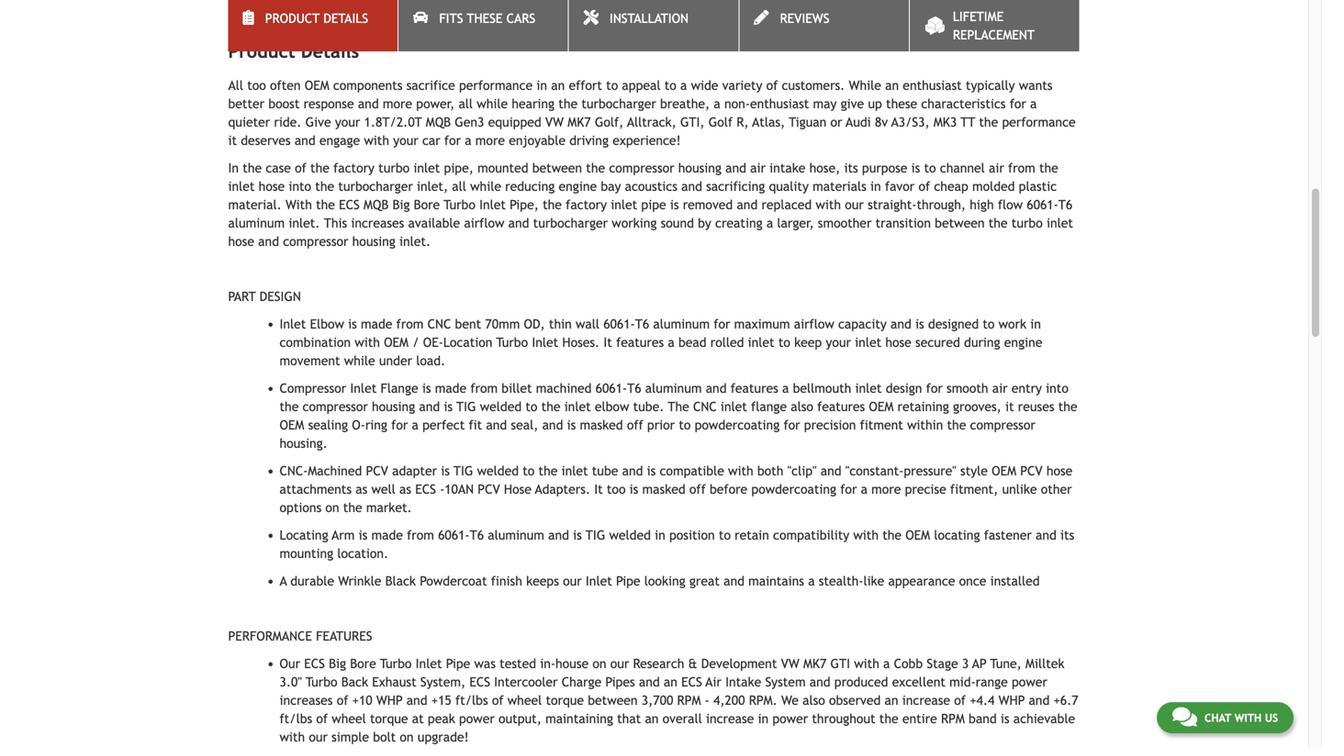 Task type: vqa. For each thing, say whether or not it's contained in the screenshot.
World.
no



Task type: locate. For each thing, give the bounding box(es) containing it.
entry
[[1012, 381, 1042, 396]]

and down components
[[358, 97, 379, 111]]

0 vertical spatial airflow
[[464, 216, 504, 231]]

0 vertical spatial product
[[265, 11, 320, 26]]

available
[[408, 216, 460, 231]]

from left billet
[[470, 381, 498, 396]]

1 vertical spatial product details
[[228, 41, 359, 62]]

engine inside in the case of the factory turbo inlet pipe, mounted between the compressor housing and air intake hose, its purpose is to channel air from the inlet hose into the turbocharger inlet, all while reducing engine bay acoustics and sacrificing quality materials in favor of cheap molded plastic material. with the ecs mqb big bore turbo inlet pipe, the factory inlet pipe is removed and replaced with our straight-through, high flow 6061-t6 aluminum inlet. this increases available airflow and turbocharger working sound by creating a larger, smoother transition between the turbo inlet hose and compressor housing inlet.
[[559, 179, 597, 194]]

it down entry
[[1005, 400, 1014, 414]]

made inside inlet elbow is made from cnc bent 70mm od, thin wall 6061-t6 aluminum for maximum airflow capacity and is designed to work in combination with oem / oe-location turbo inlet hoses. it features a bead rolled inlet to keep your inlet hose secured during engine movement while under load.
[[361, 317, 392, 332]]

0 vertical spatial also
[[791, 400, 813, 414]]

4,200
[[713, 693, 745, 708]]

on inside the cnc-machined pcv adapter is tig welded to the inlet tube and is compatible with both "clip" and "constant-pressure" style oem pcv hose attachments as well as ecs -10an pcv hose adapters. it too is masked off before powdercoating for a more precise fitment, unlike other options on the market.
[[325, 501, 339, 515]]

1 vertical spatial turbocharger
[[338, 179, 413, 194]]

with inside the cnc-machined pcv adapter is tig welded to the inlet tube and is compatible with both "clip" and "constant-pressure" style oem pcv hose attachments as well as ecs -10an pcv hose adapters. it too is masked off before powdercoating for a more precise fitment, unlike other options on the market.
[[728, 464, 753, 478]]

a down wants
[[1030, 97, 1037, 111]]

1 horizontal spatial its
[[1060, 528, 1074, 543]]

powdercoating inside the cnc-machined pcv adapter is tig welded to the inlet tube and is compatible with both "clip" and "constant-pressure" style oem pcv hose attachments as well as ecs -10an pcv hose adapters. it too is masked off before powdercoating for a more precise fitment, unlike other options on the market.
[[751, 482, 836, 497]]

1 vertical spatial also
[[802, 693, 825, 708]]

in down the rpm.
[[758, 712, 769, 726]]

ft/lbs down the 3.0"
[[280, 712, 312, 726]]

a inside our ecs big bore turbo inlet pipe was tested in-house on our research & development vw mk7 gti with a cobb stage 3 ap tune, milltek 3.0" turbo back exhaust system, ecs intercooler charge pipes and an ecs air intake system and produced excellent mid-range power increases of +10 whp and +15 ft/lbs of wheel torque between 3,700 rpm - 4,200 rpm. we also observed an increase of +4.4 whp and +6.7 ft/lbs of wheel torque at peak power output, maintaining that an overall increase in power throughout the entire rpm band is achievable with our simple bolt on upgrade!
[[883, 657, 890, 671]]

0 vertical spatial rpm
[[677, 693, 701, 708]]

t6 inside in the case of the factory turbo inlet pipe, mounted between the compressor housing and air intake hose, its purpose is to channel air from the inlet hose into the turbocharger inlet, all while reducing engine bay acoustics and sacrificing quality materials in favor of cheap molded plastic material. with the ecs mqb big bore turbo inlet pipe, the factory inlet pipe is removed and replaced with our straight-through, high flow 6061-t6 aluminum inlet. this increases available airflow and turbocharger working sound by creating a larger, smoother transition between the turbo inlet hose and compressor housing inlet.
[[1058, 198, 1073, 212]]

1 horizontal spatial masked
[[642, 482, 686, 497]]

1 vertical spatial welded
[[477, 464, 519, 478]]

1 vertical spatial increases
[[280, 693, 333, 708]]

0 vertical spatial factory
[[333, 161, 375, 176]]

1 vertical spatial while
[[344, 354, 375, 368]]

too right all
[[247, 78, 266, 93]]

0 horizontal spatial its
[[844, 161, 858, 176]]

grooves,
[[953, 400, 1001, 414]]

welded up a durable wrinkle black powdercoat finish keeps our inlet pipe looking great and maintains a stealth-like appearance once installed
[[609, 528, 651, 543]]

0 vertical spatial it
[[228, 133, 237, 148]]

0 horizontal spatial bore
[[350, 657, 376, 671]]

masked
[[580, 418, 623, 433], [642, 482, 686, 497]]

on down attachments
[[325, 501, 339, 515]]

performance up equipped at the top of page
[[459, 78, 533, 93]]

off down compatible
[[689, 482, 706, 497]]

with left us
[[1234, 712, 1262, 724]]

tig up fit
[[456, 400, 476, 414]]

2 vertical spatial tig
[[586, 528, 605, 543]]

wrinkle
[[338, 574, 381, 589]]

0 horizontal spatial turbo
[[378, 161, 410, 176]]

also inside 'compressor inlet flange is made from billet machined 6061-t6 aluminum and features a bellmouth inlet design for smooth air entry into the compressor housing and is tig welded to the inlet elbow tube. the cnc inlet flange also features oem retaining grooves, it reuses the oem sealing o-ring for a perfect fit and seal, and is masked off prior to powdercoating for precision fitment within the compressor housing.'
[[791, 400, 813, 414]]

combination
[[280, 335, 351, 350]]

on up the charge in the bottom left of the page
[[592, 657, 606, 671]]

bent 70mm
[[455, 317, 520, 332]]

fitment,
[[950, 482, 998, 497]]

1 vertical spatial tig
[[454, 464, 473, 478]]

1 vertical spatial your
[[393, 133, 418, 148]]

and down rolled
[[706, 381, 727, 396]]

6061- up powdercoat
[[438, 528, 470, 543]]

often
[[270, 78, 301, 93]]

locating
[[280, 528, 328, 543]]

rpm left "band"
[[941, 712, 965, 726]]

airflow down while reducing at the left
[[464, 216, 504, 231]]

factory down bay
[[566, 198, 607, 212]]

pipe,
[[510, 198, 539, 212]]

the inside locating arm is made from 6061-t6 aluminum and is tig welded in position to retain compatibility with the oem locating fastener and its mounting location.
[[882, 528, 902, 543]]

powdercoating down the flange
[[695, 418, 780, 433]]

inlet down while reducing at the left
[[479, 198, 506, 212]]

0 horizontal spatial pipe
[[446, 657, 470, 671]]

oem up response at the top left of page
[[305, 78, 329, 93]]

features left "bead"
[[616, 335, 664, 350]]

housing down 'flange' in the bottom left of the page
[[372, 400, 415, 414]]

it
[[228, 133, 237, 148], [1005, 400, 1014, 414]]

turbo up available
[[444, 198, 475, 212]]

power right peak
[[459, 712, 495, 726]]

wheel
[[507, 693, 542, 708], [332, 712, 366, 726]]

made for cnc
[[361, 317, 392, 332]]

2 vertical spatial on
[[400, 730, 414, 745]]

location.
[[337, 546, 388, 561]]

is right "band"
[[1001, 712, 1009, 726]]

air left entry
[[992, 381, 1008, 396]]

stage
[[927, 657, 958, 671]]

airflow
[[464, 216, 504, 231], [794, 317, 834, 332]]

with inside in the case of the factory turbo inlet pipe, mounted between the compressor housing and air intake hose, its purpose is to channel air from the inlet hose into the turbocharger inlet, all while reducing engine bay acoustics and sacrificing quality materials in favor of cheap molded plastic material. with the ecs mqb big bore turbo inlet pipe, the factory inlet pipe is removed and replaced with our straight-through, high flow 6061-t6 aluminum inlet. this increases available airflow and turbocharger working sound by creating a larger, smoother transition between the turbo inlet hose and compressor housing inlet.
[[816, 198, 841, 212]]

0 horizontal spatial mqb
[[364, 198, 389, 212]]

while
[[477, 97, 508, 111], [344, 354, 375, 368]]

case
[[266, 161, 291, 176]]

0 horizontal spatial features
[[616, 335, 664, 350]]

in inside locating arm is made from 6061-t6 aluminum and is tig welded in position to retain compatibility with the oem locating fastener and its mounting location.
[[655, 528, 665, 543]]

car
[[422, 133, 440, 148]]

1 horizontal spatial it
[[1005, 400, 1014, 414]]

1 horizontal spatial bore
[[414, 198, 440, 212]]

0 horizontal spatial factory
[[333, 161, 375, 176]]

details
[[323, 11, 368, 26], [301, 41, 359, 62]]

performance
[[228, 629, 312, 644]]

performance down wants
[[1002, 115, 1076, 130]]

welded inside the cnc-machined pcv adapter is tig welded to the inlet tube and is compatible with both "clip" and "constant-pressure" style oem pcv hose attachments as well as ecs -10an pcv hose adapters. it too is masked off before powdercoating for a more precise fitment, unlike other options on the market.
[[477, 464, 519, 478]]

an down research in the bottom of the page
[[664, 675, 677, 690]]

by
[[698, 216, 711, 231]]

ap
[[972, 657, 987, 671]]

and right ""clip""
[[821, 464, 841, 478]]

2 horizontal spatial between
[[935, 216, 985, 231]]

into up "reuses"
[[1046, 381, 1069, 396]]

oem left locating
[[905, 528, 930, 543]]

design
[[260, 289, 301, 304]]

inlet
[[479, 198, 506, 212], [280, 317, 306, 332], [532, 335, 558, 350], [350, 381, 377, 396], [586, 574, 612, 589], [416, 657, 442, 671]]

0 vertical spatial while
[[477, 97, 508, 111]]

big
[[392, 198, 410, 212], [329, 657, 346, 671]]

factory down engage
[[333, 161, 375, 176]]

and right fit
[[486, 418, 507, 433]]

6061-
[[1027, 198, 1058, 212], [603, 317, 635, 332], [595, 381, 627, 396], [438, 528, 470, 543]]

0 horizontal spatial rpm
[[677, 693, 701, 708]]

between
[[532, 161, 582, 176], [935, 216, 985, 231], [588, 693, 638, 708]]

2 vertical spatial turbocharger
[[533, 216, 608, 231]]

0 vertical spatial mk7
[[568, 115, 591, 130]]

2 vertical spatial between
[[588, 693, 638, 708]]

system
[[765, 675, 806, 690]]

tig inside locating arm is made from 6061-t6 aluminum and is tig welded in position to retain compatibility with the oem locating fastener and its mounting location.
[[586, 528, 605, 543]]

all
[[228, 78, 243, 93]]

1 vertical spatial torque
[[370, 712, 408, 726]]

1 horizontal spatial -
[[705, 693, 709, 708]]

to up breathe,
[[664, 78, 676, 93]]

oem up the unlike
[[992, 464, 1016, 478]]

oem
[[305, 78, 329, 93], [384, 335, 409, 350], [869, 400, 894, 414], [280, 418, 304, 433], [992, 464, 1016, 478], [905, 528, 930, 543]]

welded down billet
[[480, 400, 522, 414]]

and inside inlet elbow is made from cnc bent 70mm od, thin wall 6061-t6 aluminum for maximum airflow capacity and is designed to work in combination with oem / oe-location turbo inlet hoses. it features a bead rolled inlet to keep your inlet hose secured during engine movement while under load.
[[891, 317, 912, 332]]

product inside "link"
[[265, 11, 320, 26]]

vw inside all too often oem components sacrifice performance in an effort to appeal to a wide variety of customers. while an enthusiast typically wants better boost response and more power, all while hearing the turbocharger breathe, a non-enthusiast may give up these characteristics for a quieter ride. give your 1.8t/2.0t mqb gen3 equipped vw mk7 golf, alltrack, gti, golf r, atlas, tiguan or audi 8v a3/s3, mk3 tt the performance it deserves and engage with your car for a more enjoyable driving experience!
[[545, 115, 564, 130]]

it inside 'compressor inlet flange is made from billet machined 6061-t6 aluminum and features a bellmouth inlet design for smooth air entry into the compressor housing and is tig welded to the inlet elbow tube. the cnc inlet flange also features oem retaining grooves, it reuses the oem sealing o-ring for a perfect fit and seal, and is masked off prior to powdercoating for precision fitment within the compressor housing.'
[[1005, 400, 1014, 414]]

pcv up the unlike
[[1020, 464, 1043, 478]]

is right the elbow
[[348, 317, 357, 332]]

welded inside locating arm is made from 6061-t6 aluminum and is tig welded in position to retain compatibility with the oem locating fastener and its mounting location.
[[609, 528, 651, 543]]

more down "constant-
[[871, 482, 901, 497]]

tested
[[500, 657, 536, 671]]

aluminum up the
[[645, 381, 702, 396]]

to inside in the case of the factory turbo inlet pipe, mounted between the compressor housing and air intake hose, its purpose is to channel air from the inlet hose into the turbocharger inlet, all while reducing engine bay acoustics and sacrificing quality materials in favor of cheap molded plastic material. with the ecs mqb big bore turbo inlet pipe, the factory inlet pipe is removed and replaced with our straight-through, high flow 6061-t6 aluminum inlet. this increases available airflow and turbocharger working sound by creating a larger, smoother transition between the turbo inlet hose and compressor housing inlet.
[[924, 161, 936, 176]]

materials
[[813, 179, 867, 194]]

air inside 'compressor inlet flange is made from billet machined 6061-t6 aluminum and features a bellmouth inlet design for smooth air entry into the compressor housing and is tig welded to the inlet elbow tube. the cnc inlet flange also features oem retaining grooves, it reuses the oem sealing o-ring for a perfect fit and seal, and is masked off prior to powdercoating for precision fitment within the compressor housing.'
[[992, 381, 1008, 396]]

mk7 left gti
[[803, 657, 827, 671]]

1 vertical spatial off
[[689, 482, 706, 497]]

mk7 inside our ecs big bore turbo inlet pipe was tested in-house on our research & development vw mk7 gti with a cobb stage 3 ap tune, milltek 3.0" turbo back exhaust system, ecs intercooler charge pipes and an ecs air intake system and produced excellent mid-range power increases of +10 whp and +15 ft/lbs of wheel torque between 3,700 rpm - 4,200 rpm. we also observed an increase of +4.4 whp and +6.7 ft/lbs of wheel torque at peak power output, maintaining that an overall increase in power throughout the entire rpm band is achievable with our simple bolt on upgrade!
[[803, 657, 827, 671]]

cnc up oe- at the left of the page
[[427, 317, 451, 332]]

housing up "removed"
[[678, 161, 722, 176]]

1 vertical spatial rpm
[[941, 712, 965, 726]]

in
[[228, 161, 239, 176]]

in-
[[540, 657, 555, 671]]

turbo inside in the case of the factory turbo inlet pipe, mounted between the compressor housing and air intake hose, its purpose is to channel air from the inlet hose into the turbocharger inlet, all while reducing engine bay acoustics and sacrificing quality materials in favor of cheap molded plastic material. with the ecs mqb big bore turbo inlet pipe, the factory inlet pipe is removed and replaced with our straight-through, high flow 6061-t6 aluminum inlet. this increases available airflow and turbocharger working sound by creating a larger, smoother transition between the turbo inlet hose and compressor housing inlet.
[[444, 198, 475, 212]]

inlet right keeps
[[586, 574, 612, 589]]

aluminum up "bead"
[[653, 317, 710, 332]]

all inside all too often oem components sacrifice performance in an effort to appeal to a wide variety of customers. while an enthusiast typically wants better boost response and more power, all while hearing the turbocharger breathe, a non-enthusiast may give up these characteristics for a quieter ride. give your 1.8t/2.0t mqb gen3 equipped vw mk7 golf, alltrack, gti, golf r, atlas, tiguan or audi 8v a3/s3, mk3 tt the performance it deserves and engage with your car for a more enjoyable driving experience!
[[459, 97, 473, 111]]

turbo down 1.8t/2.0t
[[378, 161, 410, 176]]

rpm.
[[749, 693, 777, 708]]

with down 1.8t/2.0t
[[364, 133, 389, 148]]

features inside inlet elbow is made from cnc bent 70mm od, thin wall 6061-t6 aluminum for maximum airflow capacity and is designed to work in combination with oem / oe-location turbo inlet hoses. it features a bead rolled inlet to keep your inlet hose secured during engine movement while under load.
[[616, 335, 664, 350]]

made inside 'compressor inlet flange is made from billet machined 6061-t6 aluminum and features a bellmouth inlet design for smooth air entry into the compressor housing and is tig welded to the inlet elbow tube. the cnc inlet flange also features oem retaining grooves, it reuses the oem sealing o-ring for a perfect fit and seal, and is masked off prior to powdercoating for precision fitment within the compressor housing.'
[[435, 381, 467, 396]]

your down capacity
[[826, 335, 851, 350]]

2 horizontal spatial features
[[817, 400, 865, 414]]

1 horizontal spatial features
[[731, 381, 778, 396]]

it right hoses.
[[604, 335, 612, 350]]

1 vertical spatial cnc
[[693, 400, 717, 414]]

a inside the cnc-machined pcv adapter is tig welded to the inlet tube and is compatible with both "clip" and "constant-pressure" style oem pcv hose attachments as well as ecs -10an pcv hose adapters. it too is masked off before powdercoating for a more precise fitment, unlike other options on the market.
[[861, 482, 868, 497]]

0 horizontal spatial as
[[356, 482, 367, 497]]

into
[[289, 179, 311, 194], [1046, 381, 1069, 396]]

from inside 'compressor inlet flange is made from billet machined 6061-t6 aluminum and features a bellmouth inlet design for smooth air entry into the compressor housing and is tig welded to the inlet elbow tube. the cnc inlet flange also features oem retaining grooves, it reuses the oem sealing o-ring for a perfect fit and seal, and is masked off prior to powdercoating for precision fitment within the compressor housing.'
[[470, 381, 498, 396]]

+10
[[352, 693, 372, 708]]

features
[[616, 335, 664, 350], [731, 381, 778, 396], [817, 400, 865, 414]]

0 horizontal spatial it
[[228, 133, 237, 148]]

vw inside our ecs big bore turbo inlet pipe was tested in-house on our research & development vw mk7 gti with a cobb stage 3 ap tune, milltek 3.0" turbo back exhaust system, ecs intercooler charge pipes and an ecs air intake system and produced excellent mid-range power increases of +10 whp and +15 ft/lbs of wheel torque between 3,700 rpm - 4,200 rpm. we also observed an increase of +4.4 whp and +6.7 ft/lbs of wheel torque at peak power output, maintaining that an overall increase in power throughout the entire rpm band is achievable with our simple bolt on upgrade!
[[781, 657, 799, 671]]

prior
[[647, 418, 675, 433]]

power,
[[416, 97, 455, 111]]

0 horizontal spatial it
[[594, 482, 603, 497]]

rpm
[[677, 693, 701, 708], [941, 712, 965, 726]]

from inside in the case of the factory turbo inlet pipe, mounted between the compressor housing and air intake hose, its purpose is to channel air from the inlet hose into the turbocharger inlet, all while reducing engine bay acoustics and sacrificing quality materials in favor of cheap molded plastic material. with the ecs mqb big bore turbo inlet pipe, the factory inlet pipe is removed and replaced with our straight-through, high flow 6061-t6 aluminum inlet. this increases available airflow and turbocharger working sound by creating a larger, smoother transition between the turbo inlet hose and compressor housing inlet.
[[1008, 161, 1035, 176]]

turbo down 'flow'
[[1012, 216, 1043, 231]]

0 horizontal spatial engine
[[559, 179, 597, 194]]

charge
[[562, 675, 602, 690]]

equipped
[[488, 115, 541, 130]]

effort
[[569, 78, 602, 93]]

0 horizontal spatial off
[[627, 418, 643, 433]]

1 horizontal spatial engine
[[1004, 335, 1042, 350]]

hose left secured
[[885, 335, 912, 350]]

ring
[[365, 418, 387, 433]]

product details inside "link"
[[265, 11, 368, 26]]

a3/s3,
[[891, 115, 930, 130]]

purpose
[[862, 161, 907, 176]]

hose
[[259, 179, 285, 194], [228, 234, 254, 249], [885, 335, 912, 350], [1046, 464, 1073, 478]]

bore
[[414, 198, 440, 212], [350, 657, 376, 671]]

into inside in the case of the factory turbo inlet pipe, mounted between the compressor housing and air intake hose, its purpose is to channel air from the inlet hose into the turbocharger inlet, all while reducing engine bay acoustics and sacrificing quality materials in favor of cheap molded plastic material. with the ecs mqb big bore turbo inlet pipe, the factory inlet pipe is removed and replaced with our straight-through, high flow 6061-t6 aluminum inlet. this increases available airflow and turbocharger working sound by creating a larger, smoother transition between the turbo inlet hose and compressor housing inlet.
[[289, 179, 311, 194]]

1 horizontal spatial whp
[[998, 693, 1025, 708]]

locating arm is made from 6061-t6 aluminum and is tig welded in position to retain compatibility with the oem locating fastener and its mounting location.
[[280, 528, 1074, 561]]

welded up "hose"
[[477, 464, 519, 478]]

compatibility
[[773, 528, 849, 543]]

1 vertical spatial housing
[[352, 234, 396, 249]]

inlet inside in the case of the factory turbo inlet pipe, mounted between the compressor housing and air intake hose, its purpose is to channel air from the inlet hose into the turbocharger inlet, all while reducing engine bay acoustics and sacrificing quality materials in favor of cheap molded plastic material. with the ecs mqb big bore turbo inlet pipe, the factory inlet pipe is removed and replaced with our straight-through, high flow 6061-t6 aluminum inlet. this increases available airflow and turbocharger working sound by creating a larger, smoother transition between the turbo inlet hose and compressor housing inlet.
[[479, 198, 506, 212]]

t6 inside locating arm is made from 6061-t6 aluminum and is tig welded in position to retain compatibility with the oem locating fastener and its mounting location.
[[470, 528, 484, 543]]

a inside in the case of the factory turbo inlet pipe, mounted between the compressor housing and air intake hose, its purpose is to channel air from the inlet hose into the turbocharger inlet, all while reducing engine bay acoustics and sacrificing quality materials in favor of cheap molded plastic material. with the ecs mqb big bore turbo inlet pipe, the factory inlet pipe is removed and replaced with our straight-through, high flow 6061-t6 aluminum inlet. this increases available airflow and turbocharger working sound by creating a larger, smoother transition between the turbo inlet hose and compressor housing inlet.
[[766, 216, 773, 231]]

quality
[[769, 179, 809, 194]]

flow
[[998, 198, 1023, 212]]

from inside inlet elbow is made from cnc bent 70mm od, thin wall 6061-t6 aluminum for maximum airflow capacity and is designed to work in combination with oem / oe-location turbo inlet hoses. it features a bead rolled inlet to keep your inlet hose secured during engine movement while under load.
[[396, 317, 424, 332]]

features up the flange
[[731, 381, 778, 396]]

mqb inside in the case of the factory turbo inlet pipe, mounted between the compressor housing and air intake hose, its purpose is to channel air from the inlet hose into the turbocharger inlet, all while reducing engine bay acoustics and sacrificing quality materials in favor of cheap molded plastic material. with the ecs mqb big bore turbo inlet pipe, the factory inlet pipe is removed and replaced with our straight-through, high flow 6061-t6 aluminum inlet. this increases available airflow and turbocharger working sound by creating a larger, smoother transition between the turbo inlet hose and compressor housing inlet.
[[364, 198, 389, 212]]

1 horizontal spatial between
[[588, 693, 638, 708]]

to left channel
[[924, 161, 936, 176]]

unlike
[[1002, 482, 1037, 497]]

pipe
[[616, 574, 640, 589], [446, 657, 470, 671]]

with up produced
[[854, 657, 879, 671]]

an
[[551, 78, 565, 93], [885, 78, 899, 93], [664, 675, 677, 690], [885, 693, 898, 708], [645, 712, 659, 726]]

housing.
[[280, 436, 328, 451]]

1 vertical spatial vw
[[781, 657, 799, 671]]

1 vertical spatial factory
[[566, 198, 607, 212]]

inlet. this
[[289, 216, 347, 231]]

with inside locating arm is made from 6061-t6 aluminum and is tig welded in position to retain compatibility with the oem locating fastener and its mounting location.
[[853, 528, 879, 543]]

keep
[[794, 335, 822, 350]]

6061- down plastic
[[1027, 198, 1058, 212]]

range
[[976, 675, 1008, 690]]

fastener
[[984, 528, 1032, 543]]

for inside inlet elbow is made from cnc bent 70mm od, thin wall 6061-t6 aluminum for maximum airflow capacity and is designed to work in combination with oem / oe-location turbo inlet hoses. it features a bead rolled inlet to keep your inlet hose secured during engine movement while under load.
[[714, 317, 730, 332]]

6061- up elbow
[[595, 381, 627, 396]]

1 horizontal spatial rpm
[[941, 712, 965, 726]]

0 vertical spatial bore
[[414, 198, 440, 212]]

1 horizontal spatial performance
[[1002, 115, 1076, 130]]

from up plastic
[[1008, 161, 1035, 176]]

1 horizontal spatial wheel
[[507, 693, 542, 708]]

fits
[[439, 11, 463, 26]]

1 horizontal spatial mqb
[[426, 115, 451, 130]]

ecs inside the cnc-machined pcv adapter is tig welded to the inlet tube and is compatible with both "clip" and "constant-pressure" style oem pcv hose attachments as well as ecs -10an pcv hose adapters. it too is masked off before powdercoating for a more precise fitment, unlike other options on the market.
[[415, 482, 436, 497]]

while left the under
[[344, 354, 375, 368]]

powdercoating
[[695, 418, 780, 433], [751, 482, 836, 497]]

typically
[[966, 78, 1015, 93]]

into inside 'compressor inlet flange is made from billet machined 6061-t6 aluminum and features a bellmouth inlet design for smooth air entry into the compressor housing and is tig welded to the inlet elbow tube. the cnc inlet flange also features oem retaining grooves, it reuses the oem sealing o-ring for a perfect fit and seal, and is masked off prior to powdercoating for precision fitment within the compressor housing.'
[[1046, 381, 1069, 396]]

system,
[[420, 675, 466, 690]]

1 horizontal spatial into
[[1046, 381, 1069, 396]]

hose inside inlet elbow is made from cnc bent 70mm od, thin wall 6061-t6 aluminum for maximum airflow capacity and is designed to work in combination with oem / oe-location turbo inlet hoses. it features a bead rolled inlet to keep your inlet hose secured during engine movement while under load.
[[885, 335, 912, 350]]

0 vertical spatial cnc
[[427, 317, 451, 332]]

1 horizontal spatial increases
[[351, 216, 404, 231]]

0 vertical spatial performance
[[459, 78, 533, 93]]

inlet up adapters.
[[561, 464, 588, 478]]

and up sacrificing
[[725, 161, 746, 176]]

1 vertical spatial it
[[594, 482, 603, 497]]

1 horizontal spatial torque
[[546, 693, 584, 708]]

torque up bolt on the left of the page
[[370, 712, 408, 726]]

0 horizontal spatial too
[[247, 78, 266, 93]]

inlet up the inlet,
[[413, 161, 440, 176]]

- inside the cnc-machined pcv adapter is tig welded to the inlet tube and is compatible with both "clip" and "constant-pressure" style oem pcv hose attachments as well as ecs -10an pcv hose adapters. it too is masked off before powdercoating for a more precise fitment, unlike other options on the market.
[[440, 482, 445, 497]]

pipes
[[605, 675, 635, 690]]

mounting
[[280, 546, 333, 561]]

mqb
[[426, 115, 451, 130], [364, 198, 389, 212]]

with up "like"
[[853, 528, 879, 543]]

2 vertical spatial more
[[871, 482, 901, 497]]

breathe,
[[660, 97, 710, 111]]

aluminum inside locating arm is made from 6061-t6 aluminum and is tig welded in position to retain compatibility with the oem locating fastener and its mounting location.
[[488, 528, 544, 543]]

torque
[[546, 693, 584, 708], [370, 712, 408, 726]]

1 vertical spatial pipe
[[446, 657, 470, 671]]

and down 'material.'
[[258, 234, 279, 249]]

turbocharger left the inlet,
[[338, 179, 413, 194]]

masked down compatible
[[642, 482, 686, 497]]

1 horizontal spatial mk7
[[803, 657, 827, 671]]

tube.
[[633, 400, 664, 414]]

0 vertical spatial it
[[604, 335, 612, 350]]

1 vertical spatial features
[[731, 381, 778, 396]]

0 vertical spatial big
[[392, 198, 410, 212]]

with inside all too often oem components sacrifice performance in an effort to appeal to a wide variety of customers. while an enthusiast typically wants better boost response and more power, all while hearing the turbocharger breathe, a non-enthusiast may give up these characteristics for a quieter ride. give your 1.8t/2.0t mqb gen3 equipped vw mk7 golf, alltrack, gti, golf r, atlas, tiguan or audi 8v a3/s3, mk3 tt the performance it deserves and engage with your car for a more enjoyable driving experience!
[[364, 133, 389, 148]]

more down the gen3
[[475, 133, 505, 148]]

oem inside locating arm is made from 6061-t6 aluminum and is tig welded in position to retain compatibility with the oem locating fastener and its mounting location.
[[905, 528, 930, 543]]

air up cheap molded
[[989, 161, 1004, 176]]

compatible
[[660, 464, 724, 478]]

pcv up well
[[366, 464, 388, 478]]

1 horizontal spatial pipe
[[616, 574, 640, 589]]

0 vertical spatial turbo
[[378, 161, 410, 176]]

2 vertical spatial your
[[826, 335, 851, 350]]

appearance
[[888, 574, 955, 589]]

0 horizontal spatial performance
[[459, 78, 533, 93]]

- inside our ecs big bore turbo inlet pipe was tested in-house on our research & development vw mk7 gti with a cobb stage 3 ap tune, milltek 3.0" turbo back exhaust system, ecs intercooler charge pipes and an ecs air intake system and produced excellent mid-range power increases of +10 whp and +15 ft/lbs of wheel torque between 3,700 rpm - 4,200 rpm. we also observed an increase of +4.4 whp and +6.7 ft/lbs of wheel torque at peak power output, maintaining that an overall increase in power throughout the entire rpm band is achievable with our simple bolt on upgrade!
[[705, 693, 709, 708]]

made down load.
[[435, 381, 467, 396]]

vw up enjoyable at the left top of page
[[545, 115, 564, 130]]

6061- inside in the case of the factory turbo inlet pipe, mounted between the compressor housing and air intake hose, its purpose is to channel air from the inlet hose into the turbocharger inlet, all while reducing engine bay acoustics and sacrificing quality materials in favor of cheap molded plastic material. with the ecs mqb big bore turbo inlet pipe, the factory inlet pipe is removed and replaced with our straight-through, high flow 6061-t6 aluminum inlet. this increases available airflow and turbocharger working sound by creating a larger, smoother transition between the turbo inlet hose and compressor housing inlet.
[[1027, 198, 1058, 212]]

working
[[612, 216, 657, 231]]

0 vertical spatial ft/lbs
[[455, 693, 488, 708]]

1 horizontal spatial on
[[400, 730, 414, 745]]

and down the give
[[295, 133, 315, 148]]

1 horizontal spatial factory
[[566, 198, 607, 212]]

welded inside 'compressor inlet flange is made from billet machined 6061-t6 aluminum and features a bellmouth inlet design for smooth air entry into the compressor housing and is tig welded to the inlet elbow tube. the cnc inlet flange also features oem retaining grooves, it reuses the oem sealing o-ring for a perfect fit and seal, and is masked off prior to powdercoating for precision fitment within the compressor housing.'
[[480, 400, 522, 414]]

looking
[[644, 574, 686, 589]]

off inside the cnc-machined pcv adapter is tig welded to the inlet tube and is compatible with both "clip" and "constant-pressure" style oem pcv hose attachments as well as ecs -10an pcv hose adapters. it too is masked off before powdercoating for a more precise fitment, unlike other options on the market.
[[689, 482, 706, 497]]

at
[[412, 712, 424, 726]]

details inside "link"
[[323, 11, 368, 26]]

cheap molded
[[934, 179, 1015, 194]]

1 vertical spatial all
[[452, 179, 466, 194]]

pipe inside our ecs big bore turbo inlet pipe was tested in-house on our research & development vw mk7 gti with a cobb stage 3 ap tune, milltek 3.0" turbo back exhaust system, ecs intercooler charge pipes and an ecs air intake system and produced excellent mid-range power increases of +10 whp and +15 ft/lbs of wheel torque between 3,700 rpm - 4,200 rpm. we also observed an increase of +4.4 whp and +6.7 ft/lbs of wheel torque at peak power output, maintaining that an overall increase in power throughout the entire rpm band is achievable with our simple bolt on upgrade!
[[446, 657, 470, 671]]

turbocharger inside all too often oem components sacrifice performance in an effort to appeal to a wide variety of customers. while an enthusiast typically wants better boost response and more power, all while hearing the turbocharger breathe, a non-enthusiast may give up these characteristics for a quieter ride. give your 1.8t/2.0t mqb gen3 equipped vw mk7 golf, alltrack, gti, golf r, atlas, tiguan or audi 8v a3/s3, mk3 tt the performance it deserves and engage with your car for a more enjoyable driving experience!
[[581, 97, 656, 111]]

sealing
[[308, 418, 348, 433]]

sacrificing
[[706, 179, 765, 194]]

- up overall increase
[[705, 693, 709, 708]]

0 horizontal spatial between
[[532, 161, 582, 176]]

big up back
[[329, 657, 346, 671]]

also
[[791, 400, 813, 414], [802, 693, 825, 708]]

6061- inside inlet elbow is made from cnc bent 70mm od, thin wall 6061-t6 aluminum for maximum airflow capacity and is designed to work in combination with oem / oe-location turbo inlet hoses. it features a bead rolled inlet to keep your inlet hose secured during engine movement while under load.
[[603, 317, 635, 332]]

increases inside in the case of the factory turbo inlet pipe, mounted between the compressor housing and air intake hose, its purpose is to channel air from the inlet hose into the turbocharger inlet, all while reducing engine bay acoustics and sacrificing quality materials in favor of cheap molded plastic material. with the ecs mqb big bore turbo inlet pipe, the factory inlet pipe is removed and replaced with our straight-through, high flow 6061-t6 aluminum inlet. this increases available airflow and turbocharger working sound by creating a larger, smoother transition between the turbo inlet hose and compressor housing inlet.
[[351, 216, 404, 231]]

0 horizontal spatial cnc
[[427, 317, 451, 332]]

0 vertical spatial vw
[[545, 115, 564, 130]]

peak
[[428, 712, 455, 726]]

engine left bay
[[559, 179, 597, 194]]

1 vertical spatial made
[[435, 381, 467, 396]]

2 vertical spatial housing
[[372, 400, 415, 414]]

load.
[[416, 354, 445, 368]]

it inside all too often oem components sacrifice performance in an effort to appeal to a wide variety of customers. while an enthusiast typically wants better boost response and more power, all while hearing the turbocharger breathe, a non-enthusiast may give up these characteristics for a quieter ride. give your 1.8t/2.0t mqb gen3 equipped vw mk7 golf, alltrack, gti, golf r, atlas, tiguan or audi 8v a3/s3, mk3 tt the performance it deserves and engage with your car for a more enjoyable driving experience!
[[228, 133, 237, 148]]

0 vertical spatial made
[[361, 317, 392, 332]]

inlet inside the cnc-machined pcv adapter is tig welded to the inlet tube and is compatible with both "clip" and "constant-pressure" style oem pcv hose attachments as well as ecs -10an pcv hose adapters. it too is masked off before powdercoating for a more precise fitment, unlike other options on the market.
[[561, 464, 588, 478]]

inlet down capacity
[[855, 335, 881, 350]]

t6 inside 'compressor inlet flange is made from billet machined 6061-t6 aluminum and features a bellmouth inlet design for smooth air entry into the compressor housing and is tig welded to the inlet elbow tube. the cnc inlet flange also features oem retaining grooves, it reuses the oem sealing o-ring for a perfect fit and seal, and is masked off prior to powdercoating for precision fitment within the compressor housing.'
[[627, 381, 641, 396]]

wants
[[1019, 78, 1053, 93]]

1 vertical spatial performance
[[1002, 115, 1076, 130]]

increases up "inlet."
[[351, 216, 404, 231]]

mqb inside all too often oem components sacrifice performance in an effort to appeal to a wide variety of customers. while an enthusiast typically wants better boost response and more power, all while hearing the turbocharger breathe, a non-enthusiast may give up these characteristics for a quieter ride. give your 1.8t/2.0t mqb gen3 equipped vw mk7 golf, alltrack, gti, golf r, atlas, tiguan or audi 8v a3/s3, mk3 tt the performance it deserves and engage with your car for a more enjoyable driving experience!
[[426, 115, 451, 130]]

in up hearing
[[536, 78, 547, 93]]

oem inside inlet elbow is made from cnc bent 70mm od, thin wall 6061-t6 aluminum for maximum airflow capacity and is designed to work in combination with oem / oe-location turbo inlet hoses. it features a bead rolled inlet to keep your inlet hose secured during engine movement while under load.
[[384, 335, 409, 350]]

1 vertical spatial it
[[1005, 400, 1014, 414]]

t6 right 'flow'
[[1058, 198, 1073, 212]]

golf,
[[595, 115, 624, 130]]

1 horizontal spatial it
[[604, 335, 612, 350]]

1 vertical spatial masked
[[642, 482, 686, 497]]

wheel up simple
[[332, 712, 366, 726]]

its down other
[[1060, 528, 1074, 543]]

these
[[886, 97, 917, 111]]

with down materials
[[816, 198, 841, 212]]

2 horizontal spatial your
[[826, 335, 851, 350]]

enthusiast
[[903, 78, 962, 93], [750, 97, 809, 111]]



Task type: describe. For each thing, give the bounding box(es) containing it.
inlet down 'od,'
[[532, 335, 558, 350]]

mqb for 1.8t/2.0t
[[426, 115, 451, 130]]

all too often oem components sacrifice performance in an effort to appeal to a wide variety of customers. while an enthusiast typically wants better boost response and more power, all while hearing the turbocharger breathe, a non-enthusiast may give up these characteristics for a quieter ride. give your 1.8t/2.0t mqb gen3 equipped vw mk7 golf, alltrack, gti, golf r, atlas, tiguan or audi 8v a3/s3, mk3 tt the performance it deserves and engage with your car for a more enjoyable driving experience!
[[228, 78, 1076, 148]]

compressor up acoustics
[[609, 161, 674, 176]]

other
[[1041, 482, 1072, 497]]

1 as from the left
[[356, 482, 367, 497]]

and right seal, on the bottom of page
[[542, 418, 563, 433]]

oe-
[[423, 335, 443, 350]]

fits these cars link
[[399, 0, 568, 51]]

too inside all too often oem components sacrifice performance in an effort to appeal to a wide variety of customers. while an enthusiast typically wants better boost response and more power, all while hearing the turbocharger breathe, a non-enthusiast may give up these characteristics for a quieter ride. give your 1.8t/2.0t mqb gen3 equipped vw mk7 golf, alltrack, gti, golf r, atlas, tiguan or audi 8v a3/s3, mk3 tt the performance it deserves and engage with your car for a more enjoyable driving experience!
[[247, 78, 266, 93]]

it inside the cnc-machined pcv adapter is tig welded to the inlet tube and is compatible with both "clip" and "constant-pressure" style oem pcv hose attachments as well as ecs -10an pcv hose adapters. it too is masked off before powdercoating for a more precise fitment, unlike other options on the market.
[[594, 482, 603, 497]]

machined
[[308, 464, 362, 478]]

with inside inlet elbow is made from cnc bent 70mm od, thin wall 6061-t6 aluminum for maximum airflow capacity and is designed to work in combination with oem / oe-location turbo inlet hoses. it features a bead rolled inlet to keep your inlet hose secured during engine movement while under load.
[[355, 335, 380, 350]]

inlet inside our ecs big bore turbo inlet pipe was tested in-house on our research & development vw mk7 gti with a cobb stage 3 ap tune, milltek 3.0" turbo back exhaust system, ecs intercooler charge pipes and an ecs air intake system and produced excellent mid-range power increases of +10 whp and +15 ft/lbs of wheel torque between 3,700 rpm - 4,200 rpm. we also observed an increase of +4.4 whp and +6.7 ft/lbs of wheel torque at peak power output, maintaining that an overall increase in power throughout the entire rpm band is achievable with our simple bolt on upgrade!
[[416, 657, 442, 671]]

and right tube
[[622, 464, 643, 478]]

more inside the cnc-machined pcv adapter is tig welded to the inlet tube and is compatible with both "clip" and "constant-pressure" style oem pcv hose attachments as well as ecs -10an pcv hose adapters. it too is masked off before powdercoating for a more precise fitment, unlike other options on the market.
[[871, 482, 901, 497]]

is inside in the case of the factory turbo inlet pipe, mounted between the compressor housing and air intake hose, its purpose is to channel air from the inlet hose into the turbocharger inlet, all while reducing engine bay acoustics and sacrificing quality materials in favor of cheap molded plastic material. with the ecs mqb big bore turbo inlet pipe, the factory inlet pipe is removed and replaced with our straight-through, high flow 6061-t6 aluminum inlet. this increases available airflow and turbocharger working sound by creating a larger, smoother transition between the turbo inlet hose and compressor housing inlet.
[[911, 161, 920, 176]]

it inside inlet elbow is made from cnc bent 70mm od, thin wall 6061-t6 aluminum for maximum airflow capacity and is designed to work in combination with oem / oe-location turbo inlet hoses. it features a bead rolled inlet to keep your inlet hose secured during engine movement while under load.
[[604, 335, 612, 350]]

aluminum inside 'compressor inlet flange is made from billet machined 6061-t6 aluminum and features a bellmouth inlet design for smooth air entry into the compressor housing and is tig welded to the inlet elbow tube. the cnc inlet flange also features oem retaining grooves, it reuses the oem sealing o-ring for a perfect fit and seal, and is masked off prior to powdercoating for precision fitment within the compressor housing.'
[[645, 381, 702, 396]]

lifetime replacement link
[[910, 0, 1079, 51]]

to left keep
[[778, 335, 790, 350]]

while inside all too often oem components sacrifice performance in an effort to appeal to a wide variety of customers. while an enthusiast typically wants better boost response and more power, all while hearing the turbocharger breathe, a non-enthusiast may give up these characteristics for a quieter ride. give your 1.8t/2.0t mqb gen3 equipped vw mk7 golf, alltrack, gti, golf r, atlas, tiguan or audi 8v a3/s3, mk3 tt the performance it deserves and engage with your car for a more enjoyable driving experience!
[[477, 97, 508, 111]]

to up seal, on the bottom of page
[[525, 400, 537, 414]]

once
[[959, 574, 986, 589]]

mk7 inside all too often oem components sacrifice performance in an effort to appeal to a wide variety of customers. while an enthusiast typically wants better boost response and more power, all while hearing the turbocharger breathe, a non-enthusiast may give up these characteristics for a quieter ride. give your 1.8t/2.0t mqb gen3 equipped vw mk7 golf, alltrack, gti, golf r, atlas, tiguan or audi 8v a3/s3, mk3 tt the performance it deserves and engage with your car for a more enjoyable driving experience!
[[568, 115, 591, 130]]

an up these
[[885, 78, 899, 93]]

1 horizontal spatial enthusiast
[[903, 78, 962, 93]]

cnc inside 'compressor inlet flange is made from billet machined 6061-t6 aluminum and features a bellmouth inlet design for smooth air entry into the compressor housing and is tig welded to the inlet elbow tube. the cnc inlet flange also features oem retaining grooves, it reuses the oem sealing o-ring for a perfect fit and seal, and is masked off prior to powdercoating for precision fitment within the compressor housing.'
[[693, 400, 717, 414]]

and right fastener
[[1036, 528, 1057, 543]]

1 vertical spatial ft/lbs
[[280, 712, 312, 726]]

installed
[[990, 574, 1040, 589]]

mid-
[[949, 675, 976, 690]]

hose down 'material.'
[[228, 234, 254, 249]]

aluminum inside in the case of the factory turbo inlet pipe, mounted between the compressor housing and air intake hose, its purpose is to channel air from the inlet hose into the turbocharger inlet, all while reducing engine bay acoustics and sacrificing quality materials in favor of cheap molded plastic material. with the ecs mqb big bore turbo inlet pipe, the factory inlet pipe is removed and replaced with our straight-through, high flow 6061-t6 aluminum inlet. this increases available airflow and turbocharger working sound by creating a larger, smoother transition between the turbo inlet hose and compressor housing inlet.
[[228, 216, 285, 231]]

an left effort
[[551, 78, 565, 93]]

replacement
[[953, 28, 1035, 42]]

bore inside our ecs big bore turbo inlet pipe was tested in-house on our research & development vw mk7 gti with a cobb stage 3 ap tune, milltek 3.0" turbo back exhaust system, ecs intercooler charge pipes and an ecs air intake system and produced excellent mid-range power increases of +10 whp and +15 ft/lbs of wheel torque between 3,700 rpm - 4,200 rpm. we also observed an increase of +4.4 whp and +6.7 ft/lbs of wheel torque at peak power output, maintaining that an overall increase in power throughout the entire rpm band is achievable with our simple bolt on upgrade!
[[350, 657, 376, 671]]

billet
[[502, 381, 532, 396]]

with inside chat with us link
[[1234, 712, 1262, 724]]

powdercoat
[[420, 574, 487, 589]]

the inside our ecs big bore turbo inlet pipe was tested in-house on our research & development vw mk7 gti with a cobb stage 3 ap tune, milltek 3.0" turbo back exhaust system, ecs intercooler charge pipes and an ecs air intake system and produced excellent mid-range power increases of +10 whp and +15 ft/lbs of wheel torque between 3,700 rpm - 4,200 rpm. we also observed an increase of +4.4 whp and +6.7 ft/lbs of wheel torque at peak power output, maintaining that an overall increase in power throughout the entire rpm band is achievable with our simple bolt on upgrade!
[[879, 712, 898, 726]]

made for 6061-
[[371, 528, 403, 543]]

in inside our ecs big bore turbo inlet pipe was tested in-house on our research & development vw mk7 gti with a cobb stage 3 ap tune, milltek 3.0" turbo back exhaust system, ecs intercooler charge pipes and an ecs air intake system and produced excellent mid-range power increases of +10 whp and +15 ft/lbs of wheel torque between 3,700 rpm - 4,200 rpm. we also observed an increase of +4.4 whp and +6.7 ft/lbs of wheel torque at peak power output, maintaining that an overall increase in power throughout the entire rpm band is achievable with our simple bolt on upgrade!
[[758, 712, 769, 726]]

a inside inlet elbow is made from cnc bent 70mm od, thin wall 6061-t6 aluminum for maximum airflow capacity and is designed to work in combination with oem / oe-location turbo inlet hoses. it features a bead rolled inlet to keep your inlet hose secured during engine movement while under load.
[[668, 335, 675, 350]]

cnc inside inlet elbow is made from cnc bent 70mm od, thin wall 6061-t6 aluminum for maximum airflow capacity and is designed to work in combination with oem / oe-location turbo inlet hoses. it features a bead rolled inlet to keep your inlet hose secured during engine movement while under load.
[[427, 317, 451, 332]]

for up retaining
[[926, 381, 943, 396]]

oem inside the cnc-machined pcv adapter is tig welded to the inlet tube and is compatible with both "clip" and "constant-pressure" style oem pcv hose attachments as well as ecs -10an pcv hose adapters. it too is masked off before powdercoating for a more precise fitment, unlike other options on the market.
[[992, 464, 1016, 478]]

inlet up combination
[[280, 317, 306, 332]]

black
[[385, 574, 416, 589]]

to inside the cnc-machined pcv adapter is tig welded to the inlet tube and is compatible with both "clip" and "constant-pressure" style oem pcv hose attachments as well as ecs -10an pcv hose adapters. it too is masked off before powdercoating for a more precise fitment, unlike other options on the market.
[[523, 464, 535, 478]]

larger,
[[777, 216, 814, 231]]

engine inside inlet elbow is made from cnc bent 70mm od, thin wall 6061-t6 aluminum for maximum airflow capacity and is designed to work in combination with oem / oe-location turbo inlet hoses. it features a bead rolled inlet to keep your inlet hose secured during engine movement while under load.
[[1004, 335, 1042, 350]]

is down adapters.
[[573, 528, 582, 543]]

intake
[[725, 675, 761, 690]]

an down excellent
[[885, 693, 898, 708]]

1 vertical spatial details
[[301, 41, 359, 62]]

location
[[443, 335, 492, 350]]

big inside our ecs big bore turbo inlet pipe was tested in-house on our research & development vw mk7 gti with a cobb stage 3 ap tune, milltek 3.0" turbo back exhaust system, ecs intercooler charge pipes and an ecs air intake system and produced excellent mid-range power increases of +10 whp and +15 ft/lbs of wheel torque between 3,700 rpm - 4,200 rpm. we also observed an increase of +4.4 whp and +6.7 ft/lbs of wheel torque at peak power output, maintaining that an overall increase in power throughout the entire rpm band is achievable with our simple bolt on upgrade!
[[329, 657, 346, 671]]

oem up fitment
[[869, 400, 894, 414]]

during
[[964, 335, 1000, 350]]

its inside locating arm is made from 6061-t6 aluminum and is tig welded in position to retain compatibility with the oem locating fastener and its mounting location.
[[1060, 528, 1074, 543]]

overall increase
[[663, 712, 754, 726]]

is up "location." at the left of page
[[359, 528, 367, 543]]

hose down case
[[259, 179, 285, 194]]

a up breathe,
[[680, 78, 687, 93]]

1 vertical spatial on
[[592, 657, 606, 671]]

inlet left the design
[[855, 381, 882, 396]]

with
[[285, 198, 312, 212]]

maintains
[[748, 574, 804, 589]]

oem up housing. on the left of the page
[[280, 418, 304, 433]]

durable
[[290, 574, 334, 589]]

a stealth-
[[808, 574, 863, 589]]

of inside all too often oem components sacrifice performance in an effort to appeal to a wide variety of customers. while an enthusiast typically wants better boost response and more power, all while hearing the turbocharger breathe, a non-enthusiast may give up these characteristics for a quieter ride. give your 1.8t/2.0t mqb gen3 equipped vw mk7 golf, alltrack, gti, golf r, atlas, tiguan or audi 8v a3/s3, mk3 tt the performance it deserves and engage with your car for a more enjoyable driving experience!
[[766, 78, 778, 93]]

development
[[701, 657, 777, 671]]

is up secured
[[915, 317, 924, 332]]

masked inside 'compressor inlet flange is made from billet machined 6061-t6 aluminum and features a bellmouth inlet design for smooth air entry into the compressor housing and is tig welded to the inlet elbow tube. the cnc inlet flange also features oem retaining grooves, it reuses the oem sealing o-ring for a perfect fit and seal, and is masked off prior to powdercoating for precision fitment within the compressor housing.'
[[580, 418, 623, 433]]

airflow inside inlet elbow is made from cnc bent 70mm od, thin wall 6061-t6 aluminum for maximum airflow capacity and is designed to work in combination with oem / oe-location turbo inlet hoses. it features a bead rolled inlet to keep your inlet hose secured during engine movement while under load.
[[794, 317, 834, 332]]

quieter
[[228, 115, 270, 130]]

tune,
[[990, 657, 1022, 671]]

product details link
[[228, 0, 398, 51]]

arm
[[332, 528, 355, 543]]

is up perfect
[[444, 400, 453, 414]]

od,
[[524, 317, 545, 332]]

elbow
[[310, 317, 344, 332]]

2 whp from the left
[[998, 693, 1025, 708]]

its inside in the case of the factory turbo inlet pipe, mounted between the compressor housing and air intake hose, its purpose is to channel air from the inlet hose into the turbocharger inlet, all while reducing engine bay acoustics and sacrificing quality materials in favor of cheap molded plastic material. with the ecs mqb big bore turbo inlet pipe, the factory inlet pipe is removed and replaced with our straight-through, high flow 6061-t6 aluminum inlet. this increases available airflow and turbocharger working sound by creating a larger, smoother transition between the turbo inlet hose and compressor housing inlet.
[[844, 161, 858, 176]]

flange
[[381, 381, 418, 396]]

adapters.
[[535, 482, 590, 497]]

is right 'flange' in the bottom left of the page
[[422, 381, 431, 396]]

house
[[555, 657, 589, 671]]

in inside inlet elbow is made from cnc bent 70mm od, thin wall 6061-t6 aluminum for maximum airflow capacity and is designed to work in combination with oem / oe-location turbo inlet hoses. it features a bead rolled inlet to keep your inlet hose secured during engine movement while under load.
[[1030, 317, 1041, 332]]

is down machined
[[567, 418, 576, 433]]

also inside our ecs big bore turbo inlet pipe was tested in-house on our research & development vw mk7 gti with a cobb stage 3 ap tune, milltek 3.0" turbo back exhaust system, ecs intercooler charge pipes and an ecs air intake system and produced excellent mid-range power increases of +10 whp and +15 ft/lbs of wheel torque between 3,700 rpm - 4,200 rpm. we also observed an increase of +4.4 whp and +6.7 ft/lbs of wheel torque at peak power output, maintaining that an overall increase in power throughout the entire rpm band is achievable with our simple bolt on upgrade!
[[802, 693, 825, 708]]

inlet down plastic
[[1047, 216, 1073, 231]]

1 vertical spatial between
[[935, 216, 985, 231]]

tiguan or
[[789, 115, 842, 130]]

hose inside the cnc-machined pcv adapter is tig welded to the inlet tube and is compatible with both "clip" and "constant-pressure" style oem pcv hose attachments as well as ecs -10an pcv hose adapters. it too is masked off before powdercoating for a more precise fitment, unlike other options on the market.
[[1046, 464, 1073, 478]]

turbo right the 3.0"
[[306, 675, 337, 690]]

in inside all too often oem components sacrifice performance in an effort to appeal to a wide variety of customers. while an enthusiast typically wants better boost response and more power, all while hearing the turbocharger breathe, a non-enthusiast may give up these characteristics for a quieter ride. give your 1.8t/2.0t mqb gen3 equipped vw mk7 golf, alltrack, gti, golf r, atlas, tiguan or audi 8v a3/s3, mk3 tt the performance it deserves and engage with your car for a more enjoyable driving experience!
[[536, 78, 547, 93]]

and right great
[[724, 574, 745, 589]]

was
[[474, 657, 496, 671]]

chat
[[1204, 712, 1231, 724]]

seal,
[[511, 418, 538, 433]]

for right car at the top
[[444, 133, 461, 148]]

and up "removed"
[[681, 179, 702, 194]]

for down the flange
[[784, 418, 800, 433]]

inlet inside 'compressor inlet flange is made from billet machined 6061-t6 aluminum and features a bellmouth inlet design for smooth air entry into the compressor housing and is tig welded to the inlet elbow tube. the cnc inlet flange also features oem retaining grooves, it reuses the oem sealing o-ring for a perfect fit and seal, and is masked off prior to powdercoating for precision fitment within the compressor housing.'
[[350, 381, 377, 396]]

inlet down the in
[[228, 179, 255, 194]]

comments image
[[1172, 706, 1197, 728]]

while
[[849, 78, 881, 93]]

installation link
[[569, 0, 738, 51]]

to up the during
[[983, 317, 995, 332]]

hoses.
[[562, 335, 600, 350]]

golf
[[709, 115, 733, 130]]

2 horizontal spatial power
[[1012, 675, 1047, 690]]

1 horizontal spatial ft/lbs
[[455, 693, 488, 708]]

appeal
[[622, 78, 661, 93]]

1 horizontal spatial your
[[393, 133, 418, 148]]

variety
[[722, 78, 762, 93]]

inlet.
[[399, 234, 431, 249]]

ecs right our
[[304, 657, 325, 671]]

mqb for ecs
[[364, 198, 389, 212]]

mk3
[[934, 115, 957, 130]]

and up perfect
[[419, 400, 440, 414]]

0 vertical spatial pipe
[[616, 574, 640, 589]]

to inside locating arm is made from 6061-t6 aluminum and is tig welded in position to retain compatibility with the oem locating fastener and its mounting location.
[[719, 528, 731, 543]]

air
[[706, 675, 721, 690]]

and up 3,700
[[639, 675, 660, 690]]

components
[[333, 78, 402, 93]]

chat with us
[[1204, 712, 1278, 724]]

and up achievable
[[1029, 693, 1050, 708]]

characteristics
[[921, 97, 1006, 111]]

our right keeps
[[563, 574, 582, 589]]

non-
[[724, 97, 750, 111]]

flange
[[751, 400, 787, 414]]

entire
[[902, 712, 937, 726]]

creating
[[715, 216, 763, 231]]

a up golf
[[714, 97, 720, 111]]

customers.
[[782, 78, 845, 93]]

movement
[[280, 354, 340, 368]]

6061- inside locating arm is made from 6061-t6 aluminum and is tig welded in position to retain compatibility with the oem locating fastener and its mounting location.
[[438, 528, 470, 543]]

pipe is
[[641, 198, 679, 212]]

and up at
[[406, 693, 427, 708]]

compressor up sealing
[[303, 400, 368, 414]]

masked inside the cnc-machined pcv adapter is tig welded to the inlet tube and is compatible with both "clip" and "constant-pressure" style oem pcv hose attachments as well as ecs -10an pcv hose adapters. it too is masked off before powdercoating for a more precise fitment, unlike other options on the market.
[[642, 482, 686, 497]]

for inside the cnc-machined pcv adapter is tig welded to the inlet tube and is compatible with both "clip" and "constant-pressure" style oem pcv hose attachments as well as ecs -10an pcv hose adapters. it too is masked off before powdercoating for a more precise fitment, unlike other options on the market.
[[840, 482, 857, 497]]

0 horizontal spatial torque
[[370, 712, 408, 726]]

ecs inside in the case of the factory turbo inlet pipe, mounted between the compressor housing and air intake hose, its purpose is to channel air from the inlet hose into the turbocharger inlet, all while reducing engine bay acoustics and sacrificing quality materials in favor of cheap molded plastic material. with the ecs mqb big bore turbo inlet pipe, the factory inlet pipe is removed and replaced with our straight-through, high flow 6061-t6 aluminum inlet. this increases available airflow and turbocharger working sound by creating a larger, smoother transition between the turbo inlet hose and compressor housing inlet.
[[339, 198, 360, 212]]

1 vertical spatial enthusiast
[[750, 97, 809, 111]]

to right effort
[[606, 78, 618, 93]]

is left compatible
[[647, 464, 656, 478]]

our inside in the case of the factory turbo inlet pipe, mounted between the compressor housing and air intake hose, its purpose is to channel air from the inlet hose into the turbocharger inlet, all while reducing engine bay acoustics and sacrificing quality materials in favor of cheap molded plastic material. with the ecs mqb big bore turbo inlet pipe, the factory inlet pipe is removed and replaced with our straight-through, high flow 6061-t6 aluminum inlet. this increases available airflow and turbocharger working sound by creating a larger, smoother transition between the turbo inlet hose and compressor housing inlet.
[[845, 198, 864, 212]]

all inside in the case of the factory turbo inlet pipe, mounted between the compressor housing and air intake hose, its purpose is to channel air from the inlet hose into the turbocharger inlet, all while reducing engine bay acoustics and sacrificing quality materials in favor of cheap molded plastic material. with the ecs mqb big bore turbo inlet pipe, the factory inlet pipe is removed and replaced with our straight-through, high flow 6061-t6 aluminum inlet. this increases available airflow and turbocharger working sound by creating a larger, smoother transition between the turbo inlet hose and compressor housing inlet.
[[452, 179, 466, 194]]

2 as from the left
[[399, 482, 411, 497]]

lifetime
[[953, 9, 1004, 24]]

housing inside 'compressor inlet flange is made from billet machined 6061-t6 aluminum and features a bellmouth inlet design for smooth air entry into the compressor housing and is tig welded to the inlet elbow tube. the cnc inlet flange also features oem retaining grooves, it reuses the oem sealing o-ring for a perfect fit and seal, and is masked off prior to powdercoating for precision fitment within the compressor housing.'
[[372, 400, 415, 414]]

+4.4
[[970, 693, 995, 708]]

with down the 3.0"
[[280, 730, 305, 745]]

our up pipes
[[610, 657, 629, 671]]

&
[[688, 657, 697, 671]]

is up locating arm is made from 6061-t6 aluminum and is tig welded in position to retain compatibility with the oem locating fastener and its mounting location.
[[630, 482, 638, 497]]

a up the flange
[[782, 381, 789, 396]]

lifetime replacement
[[953, 9, 1035, 42]]

inlet left the flange
[[721, 400, 747, 414]]

give
[[841, 97, 864, 111]]

your inside inlet elbow is made from cnc bent 70mm od, thin wall 6061-t6 aluminum for maximum airflow capacity and is designed to work in combination with oem / oe-location turbo inlet hoses. it features a bead rolled inlet to keep your inlet hose secured during engine movement while under load.
[[826, 335, 851, 350]]

great
[[689, 574, 720, 589]]

off inside 'compressor inlet flange is made from billet machined 6061-t6 aluminum and features a bellmouth inlet design for smooth air entry into the compressor housing and is tig welded to the inlet elbow tube. the cnc inlet flange also features oem retaining grooves, it reuses the oem sealing o-ring for a perfect fit and seal, and is masked off prior to powdercoating for precision fitment within the compressor housing.'
[[627, 418, 643, 433]]

powdercoating inside 'compressor inlet flange is made from billet machined 6061-t6 aluminum and features a bellmouth inlet design for smooth air entry into the compressor housing and is tig welded to the inlet elbow tube. the cnc inlet flange also features oem retaining grooves, it reuses the oem sealing o-ring for a perfect fit and seal, and is masked off prior to powdercoating for precision fitment within the compressor housing.'
[[695, 418, 780, 433]]

sacrifice
[[406, 78, 455, 93]]

a left perfect
[[412, 418, 419, 433]]

1 vertical spatial product
[[228, 41, 295, 62]]

alltrack,
[[627, 115, 676, 130]]

3,700
[[642, 693, 673, 708]]

up
[[868, 97, 882, 111]]

0 horizontal spatial power
[[459, 712, 495, 726]]

and up creating
[[737, 198, 758, 212]]

0 horizontal spatial pcv
[[366, 464, 388, 478]]

ecs down &
[[681, 675, 702, 690]]

ecs down was
[[469, 675, 490, 690]]

an down 3,700
[[645, 712, 659, 726]]

turbo inside inlet elbow is made from cnc bent 70mm od, thin wall 6061-t6 aluminum for maximum airflow capacity and is designed to work in combination with oem / oe-location turbo inlet hoses. it features a bead rolled inlet to keep your inlet hose secured during engine movement while under load.
[[496, 335, 528, 350]]

for right ring
[[391, 418, 408, 433]]

0 vertical spatial torque
[[546, 693, 584, 708]]

these
[[467, 11, 503, 26]]

observed
[[829, 693, 881, 708]]

wall
[[576, 317, 600, 332]]

0 vertical spatial housing
[[678, 161, 722, 176]]

big inside in the case of the factory turbo inlet pipe, mounted between the compressor housing and air intake hose, its purpose is to channel air from the inlet hose into the turbocharger inlet, all while reducing engine bay acoustics and sacrificing quality materials in favor of cheap molded plastic material. with the ecs mqb big bore turbo inlet pipe, the factory inlet pipe is removed and replaced with our straight-through, high flow 6061-t6 aluminum inlet. this increases available airflow and turbocharger working sound by creating a larger, smoother transition between the turbo inlet hose and compressor housing inlet.
[[392, 198, 410, 212]]

attachments
[[280, 482, 352, 497]]

tig inside the cnc-machined pcv adapter is tig welded to the inlet tube and is compatible with both "clip" and "constant-pressure" style oem pcv hose attachments as well as ecs -10an pcv hose adapters. it too is masked off before powdercoating for a more precise fitment, unlike other options on the market.
[[454, 464, 473, 478]]

1 whp from the left
[[376, 693, 403, 708]]

increases inside our ecs big bore turbo inlet pipe was tested in-house on our research & development vw mk7 gti with a cobb stage 3 ap tune, milltek 3.0" turbo back exhaust system, ecs intercooler charge pipes and an ecs air intake system and produced excellent mid-range power increases of +10 whp and +15 ft/lbs of wheel torque between 3,700 rpm - 4,200 rpm. we also observed an increase of +4.4 whp and +6.7 ft/lbs of wheel torque at peak power output, maintaining that an overall increase in power throughout the entire rpm band is achievable with our simple bolt on upgrade!
[[280, 693, 333, 708]]

response
[[304, 97, 354, 111]]

aluminum inside inlet elbow is made from cnc bent 70mm od, thin wall 6061-t6 aluminum for maximum airflow capacity and is designed to work in combination with oem / oe-location turbo inlet hoses. it features a bead rolled inlet to keep your inlet hose secured during engine movement while under load.
[[653, 317, 710, 332]]

gti,
[[680, 115, 705, 130]]

6061- inside 'compressor inlet flange is made from billet machined 6061-t6 aluminum and features a bellmouth inlet design for smooth air entry into the compressor housing and is tig welded to the inlet elbow tube. the cnc inlet flange also features oem retaining grooves, it reuses the oem sealing o-ring for a perfect fit and seal, and is masked off prior to powdercoating for precision fitment within the compressor housing.'
[[595, 381, 627, 396]]

is up 10an
[[441, 464, 450, 478]]

+6.7
[[1053, 693, 1078, 708]]

1 horizontal spatial power
[[772, 712, 808, 726]]

inlet down machined
[[564, 400, 591, 414]]

thin
[[549, 317, 572, 332]]

for down wants
[[1010, 97, 1026, 111]]

1 horizontal spatial pcv
[[478, 482, 500, 497]]

our ecs big bore turbo inlet pipe was tested in-house on our research & development vw mk7 gti with a cobb stage 3 ap tune, milltek 3.0" turbo back exhaust system, ecs intercooler charge pipes and an ecs air intake system and produced excellent mid-range power increases of +10 whp and +15 ft/lbs of wheel torque between 3,700 rpm - 4,200 rpm. we also observed an increase of +4.4 whp and +6.7 ft/lbs of wheel torque at peak power output, maintaining that an overall increase in power throughout the entire rpm band is achievable with our simple bolt on upgrade!
[[280, 657, 1078, 745]]

in inside in the case of the factory turbo inlet pipe, mounted between the compressor housing and air intake hose, its purpose is to channel air from the inlet hose into the turbocharger inlet, all while reducing engine bay acoustics and sacrificing quality materials in favor of cheap molded plastic material. with the ecs mqb big bore turbo inlet pipe, the factory inlet pipe is removed and replaced with our straight-through, high flow 6061-t6 aluminum inlet. this increases available airflow and turbocharger working sound by creating a larger, smoother transition between the turbo inlet hose and compressor housing inlet.
[[870, 179, 881, 194]]

and down adapters.
[[548, 528, 569, 543]]

turbo up exhaust
[[380, 657, 412, 671]]

driving
[[569, 133, 609, 148]]

inlet up working
[[611, 198, 637, 212]]

to down the
[[679, 418, 691, 433]]

give
[[305, 115, 331, 130]]

and down 'pipe,'
[[508, 216, 529, 231]]

bore inside in the case of the factory turbo inlet pipe, mounted between the compressor housing and air intake hose, its purpose is to channel air from the inlet hose into the turbocharger inlet, all while reducing engine bay acoustics and sacrificing quality materials in favor of cheap molded plastic material. with the ecs mqb big bore turbo inlet pipe, the factory inlet pipe is removed and replaced with our straight-through, high flow 6061-t6 aluminum inlet. this increases available airflow and turbocharger working sound by creating a larger, smoother transition between the turbo inlet hose and compressor housing inlet.
[[414, 198, 440, 212]]

the
[[668, 400, 689, 414]]

a down the gen3
[[465, 133, 472, 148]]

high
[[970, 198, 994, 212]]

a
[[280, 574, 287, 589]]

compressor down inlet. this
[[283, 234, 348, 249]]

between inside our ecs big bore turbo inlet pipe was tested in-house on our research & development vw mk7 gti with a cobb stage 3 ap tune, milltek 3.0" turbo back exhaust system, ecs intercooler charge pipes and an ecs air intake system and produced excellent mid-range power increases of +10 whp and +15 ft/lbs of wheel torque between 3,700 rpm - 4,200 rpm. we also observed an increase of +4.4 whp and +6.7 ft/lbs of wheel torque at peak power output, maintaining that an overall increase in power throughout the entire rpm band is achievable with our simple bolt on upgrade!
[[588, 693, 638, 708]]

1 vertical spatial more
[[475, 133, 505, 148]]

2 horizontal spatial pcv
[[1020, 464, 1043, 478]]

while inside inlet elbow is made from cnc bent 70mm od, thin wall 6061-t6 aluminum for maximum airflow capacity and is designed to work in combination with oem / oe-location turbo inlet hoses. it features a bead rolled inlet to keep your inlet hose secured during engine movement while under load.
[[344, 354, 375, 368]]

air up sacrificing
[[750, 161, 766, 176]]

from inside locating arm is made from 6061-t6 aluminum and is tig welded in position to retain compatibility with the oem locating fastener and its mounting location.
[[407, 528, 434, 543]]

0 horizontal spatial your
[[335, 115, 360, 130]]

mounted
[[478, 161, 528, 176]]

hearing
[[512, 97, 555, 111]]

tube
[[592, 464, 618, 478]]

inlet down maximum
[[748, 335, 775, 350]]

t6 inside inlet elbow is made from cnc bent 70mm od, thin wall 6061-t6 aluminum for maximum airflow capacity and is designed to work in combination with oem / oe-location turbo inlet hoses. it features a bead rolled inlet to keep your inlet hose secured during engine movement while under load.
[[635, 317, 649, 332]]

/
[[412, 335, 419, 350]]

compressor down grooves,
[[970, 418, 1035, 433]]

is inside our ecs big bore turbo inlet pipe was tested in-house on our research & development vw mk7 gti with a cobb stage 3 ap tune, milltek 3.0" turbo back exhaust system, ecs intercooler charge pipes and an ecs air intake system and produced excellent mid-range power increases of +10 whp and +15 ft/lbs of wheel torque between 3,700 rpm - 4,200 rpm. we also observed an increase of +4.4 whp and +6.7 ft/lbs of wheel torque at peak power output, maintaining that an overall increase in power throughout the entire rpm band is achievable with our simple bolt on upgrade!
[[1001, 712, 1009, 726]]

1 vertical spatial turbo
[[1012, 216, 1043, 231]]

and down gti
[[810, 675, 830, 690]]

tig inside 'compressor inlet flange is made from billet machined 6061-t6 aluminum and features a bellmouth inlet design for smooth air entry into the compressor housing and is tig welded to the inlet elbow tube. the cnc inlet flange also features oem retaining grooves, it reuses the oem sealing o-ring for a perfect fit and seal, and is masked off prior to powdercoating for precision fitment within the compressor housing.'
[[456, 400, 476, 414]]

experience!
[[613, 133, 681, 148]]

too inside the cnc-machined pcv adapter is tig welded to the inlet tube and is compatible with both "clip" and "constant-pressure" style oem pcv hose attachments as well as ecs -10an pcv hose adapters. it too is masked off before powdercoating for a more precise fitment, unlike other options on the market.
[[607, 482, 626, 497]]

features
[[316, 629, 372, 644]]

our left simple
[[309, 730, 328, 745]]

1 vertical spatial wheel
[[332, 712, 366, 726]]

0 vertical spatial more
[[383, 97, 412, 111]]

oem inside all too often oem components sacrifice performance in an effort to appeal to a wide variety of customers. while an enthusiast typically wants better boost response and more power, all while hearing the turbocharger breathe, a non-enthusiast may give up these characteristics for a quieter ride. give your 1.8t/2.0t mqb gen3 equipped vw mk7 golf, alltrack, gti, golf r, atlas, tiguan or audi 8v a3/s3, mk3 tt the performance it deserves and engage with your car for a more enjoyable driving experience!
[[305, 78, 329, 93]]



